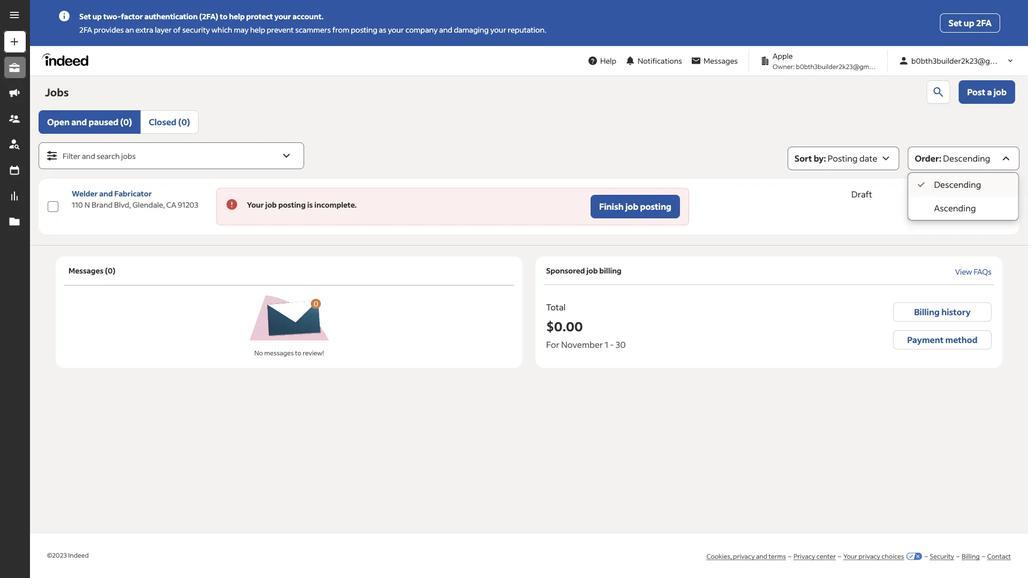 Task type: describe. For each thing, give the bounding box(es) containing it.
order: list box
[[909, 173, 1018, 220]]

billing link
[[962, 552, 980, 560]]

closed (0)
[[149, 116, 190, 127]]

post
[[968, 86, 986, 97]]

apple owner: b0bth3builder2k23@gmail.com
[[773, 51, 890, 70]]

4 – from the left
[[956, 552, 960, 560]]

notifications button
[[621, 49, 687, 73]]

authentication
[[145, 12, 198, 21]]

november
[[561, 339, 603, 350]]

fabricator
[[114, 189, 152, 198]]

messages for messages
[[704, 56, 738, 66]]

finish job posting button
[[591, 195, 680, 219]]

post a job link
[[959, 80, 1015, 104]]

view faqs link
[[955, 267, 992, 277]]

security
[[930, 552, 954, 560]]

company
[[406, 25, 438, 35]]

job for finish job posting
[[626, 201, 639, 212]]

open and paused (0)
[[47, 116, 132, 127]]

descending option
[[909, 173, 1018, 197]]

(0) for closed (0)
[[178, 116, 190, 127]]

apple
[[773, 51, 793, 61]]

blvd,
[[114, 200, 131, 210]]

and left terms
[[756, 552, 768, 560]]

view
[[955, 267, 972, 277]]

terms
[[769, 552, 786, 560]]

provides
[[94, 25, 124, 35]]

prevent
[[267, 25, 294, 35]]

posting for finish job posting
[[640, 201, 672, 212]]

by:
[[814, 153, 826, 164]]

b0bth3builder2k23@gmail.com button
[[894, 51, 1021, 71]]

messages for messages (0)
[[69, 266, 104, 276]]

apple owner: b0bth3builder2k23@gmail.com element
[[756, 50, 890, 71]]

91203
[[178, 200, 198, 210]]

your job posting is incomplete.
[[247, 200, 357, 210]]

30
[[616, 339, 626, 350]]

security
[[182, 25, 210, 35]]

expand advanced search image
[[280, 149, 293, 162]]

to inside the set up two-factor authentication (2fa) to help protect your account. 2fa provides an extra layer of security which may help prevent scammers from posting as your company and damaging your reputation.
[[220, 12, 228, 21]]

reputation.
[[508, 25, 546, 35]]

b0bth3builder2k23@gmail.com inside apple owner: b0bth3builder2k23@gmail.com
[[796, 62, 890, 70]]

two-
[[103, 12, 121, 21]]

billing history
[[914, 307, 971, 318]]

extra
[[135, 25, 153, 35]]

date
[[860, 153, 877, 164]]

descending inside option
[[934, 179, 981, 190]]

up for 2fa
[[964, 17, 975, 28]]

and for open and paused (0)
[[71, 116, 87, 127]]

-
[[610, 339, 614, 350]]

owner:
[[773, 62, 795, 70]]

draft
[[852, 189, 872, 200]]

up for two-
[[92, 12, 102, 21]]

method
[[946, 334, 978, 345]]

2 horizontal spatial your
[[490, 25, 506, 35]]

set for set up two-factor authentication (2fa) to help protect your account. 2fa provides an extra layer of security which may help prevent scammers from posting as your company and damaging your reputation.
[[79, 12, 91, 21]]

2 – from the left
[[838, 552, 841, 560]]

posting inside the set up two-factor authentication (2fa) to help protect your account. 2fa provides an extra layer of security which may help prevent scammers from posting as your company and damaging your reputation.
[[351, 25, 377, 35]]

scammers
[[295, 25, 331, 35]]

cookies,
[[707, 552, 732, 560]]

notifications
[[638, 56, 682, 66]]

contact link
[[987, 552, 1011, 560]]

a
[[987, 86, 992, 97]]

privacy
[[794, 552, 815, 560]]

job title and location element
[[72, 188, 203, 210]]

may
[[234, 25, 249, 35]]

help button
[[583, 51, 621, 71]]

filter and search jobs element
[[39, 143, 304, 169]]

set for set up 2fa
[[949, 17, 962, 28]]

damaging
[[454, 25, 489, 35]]

sort by: posting date
[[795, 153, 877, 164]]

paused
[[89, 116, 119, 127]]

finish job posting group
[[216, 188, 689, 225]]

payment method
[[907, 334, 978, 345]]

cookies, privacy and terms link
[[707, 552, 786, 560]]

messages link
[[687, 51, 742, 71]]

5 – from the left
[[982, 552, 985, 560]]

2fa inside the set up two-factor authentication (2fa) to help protect your account. 2fa provides an extra layer of security which may help prevent scammers from posting as your company and damaging your reputation.
[[79, 25, 92, 35]]

job for your job posting is incomplete.
[[265, 200, 277, 210]]

post a job
[[968, 86, 1007, 97]]

and inside the set up two-factor authentication (2fa) to help protect your account. 2fa provides an extra layer of security which may help prevent scammers from posting as your company and damaging your reputation.
[[439, 25, 452, 35]]

protect
[[246, 12, 273, 21]]

order: descending
[[915, 153, 991, 164]]

your privacy choices
[[844, 552, 904, 560]]

ca
[[166, 200, 176, 210]]

total $0.00 for november 1 - 30
[[546, 302, 626, 350]]

glendale,
[[132, 200, 165, 210]]

factor
[[121, 12, 143, 21]]

help
[[600, 56, 616, 66]]

order:
[[915, 153, 942, 164]]

your privacy choices link
[[844, 552, 904, 560]]

is
[[307, 200, 313, 210]]

an
[[125, 25, 134, 35]]

security link
[[930, 552, 954, 560]]

jobs
[[45, 85, 69, 99]]

0 horizontal spatial your
[[274, 12, 291, 21]]

messages
[[264, 349, 294, 357]]

welder
[[72, 189, 98, 198]]



Task type: vqa. For each thing, say whether or not it's contained in the screenshot.
messages on the bottom left of page
yes



Task type: locate. For each thing, give the bounding box(es) containing it.
1 horizontal spatial your
[[388, 25, 404, 35]]

posting inside button
[[640, 201, 672, 212]]

layer
[[155, 25, 172, 35]]

0 horizontal spatial messages
[[69, 266, 104, 276]]

posting for your job posting is incomplete.
[[278, 200, 306, 210]]

billing
[[599, 266, 622, 275]]

billing left contact link
[[962, 552, 980, 560]]

brand
[[92, 200, 113, 210]]

faqs
[[974, 267, 992, 277]]

job left is
[[265, 200, 277, 210]]

0 vertical spatial descending
[[943, 153, 991, 164]]

incomplete.
[[314, 200, 357, 210]]

1 horizontal spatial billing
[[962, 552, 980, 560]]

1 vertical spatial descending
[[934, 179, 981, 190]]

and up brand at the top of page
[[99, 189, 113, 198]]

your
[[274, 12, 291, 21], [388, 25, 404, 35], [490, 25, 506, 35]]

closed
[[149, 116, 177, 127]]

posting right finish on the top of the page
[[640, 201, 672, 212]]

job right finish on the top of the page
[[626, 201, 639, 212]]

contact
[[987, 552, 1011, 560]]

0 horizontal spatial 2fa
[[79, 25, 92, 35]]

payment
[[907, 334, 944, 345]]

help down protect at the top of page
[[250, 25, 265, 35]]

(2fa)
[[199, 12, 218, 21]]

1
[[605, 339, 608, 350]]

choices
[[882, 552, 904, 560]]

b0bth3builder2k23@gmail.com inside dropdown button
[[912, 56, 1021, 66]]

0 vertical spatial billing
[[914, 307, 940, 318]]

filter
[[63, 151, 80, 161]]

0 horizontal spatial help
[[229, 12, 245, 21]]

ascending
[[934, 203, 976, 214]]

messages (0)
[[69, 266, 115, 276]]

1 horizontal spatial help
[[250, 25, 265, 35]]

cookies, privacy and terms – privacy center –
[[707, 552, 841, 560]]

0 vertical spatial help
[[229, 12, 245, 21]]

history
[[942, 307, 971, 318]]

1 vertical spatial your
[[844, 552, 858, 560]]

filter and search jobs
[[63, 151, 136, 161]]

privacy right cookies, at the right bottom
[[733, 552, 755, 560]]

0 vertical spatial messages
[[704, 56, 738, 66]]

0 horizontal spatial up
[[92, 12, 102, 21]]

©2023
[[47, 551, 67, 560]]

$0.00
[[546, 318, 583, 334]]

and for filter and search jobs
[[82, 151, 95, 161]]

job left billing
[[587, 266, 598, 275]]

1 horizontal spatial your
[[844, 552, 858, 560]]

and right open at left top
[[71, 116, 87, 127]]

review!
[[303, 349, 324, 357]]

2 privacy from the left
[[859, 552, 880, 560]]

1 vertical spatial messages
[[69, 266, 104, 276]]

no
[[254, 349, 263, 357]]

set
[[79, 12, 91, 21], [949, 17, 962, 28]]

0 vertical spatial your
[[247, 200, 264, 210]]

up
[[92, 12, 102, 21], [964, 17, 975, 28]]

1 horizontal spatial b0bth3builder2k23@gmail.com
[[912, 56, 1021, 66]]

welder and fabricator link
[[72, 189, 152, 198]]

from
[[332, 25, 349, 35]]

descending up ascending
[[934, 179, 981, 190]]

and inside 'welder and fabricator 110 n brand blvd, glendale, ca 91203'
[[99, 189, 113, 198]]

0 horizontal spatial privacy
[[733, 552, 755, 560]]

set up 2fa link
[[940, 13, 1000, 33]]

– left billing link
[[956, 552, 960, 560]]

job inside button
[[626, 201, 639, 212]]

0 vertical spatial to
[[220, 12, 228, 21]]

set up two-factor authentication (2fa) to help protect your account. 2fa provides an extra layer of security which may help prevent scammers from posting as your company and damaging your reputation.
[[79, 12, 546, 35]]

privacy left choices
[[859, 552, 880, 560]]

center
[[817, 552, 836, 560]]

2fa up b0bth3builder2k23@gmail.com dropdown button
[[976, 17, 992, 28]]

– right billing link
[[982, 552, 985, 560]]

indeed
[[68, 551, 89, 560]]

– right terms
[[788, 552, 792, 560]]

billing up payment
[[914, 307, 940, 318]]

job
[[994, 86, 1007, 97], [265, 200, 277, 210], [626, 201, 639, 212], [587, 266, 598, 275]]

privacy for and
[[733, 552, 755, 560]]

1 horizontal spatial up
[[964, 17, 975, 28]]

3 – from the left
[[925, 552, 928, 560]]

account.
[[293, 12, 324, 21]]

– left security "link"
[[925, 552, 928, 560]]

1 horizontal spatial (0)
[[120, 116, 132, 127]]

0 horizontal spatial posting
[[278, 200, 306, 210]]

0 horizontal spatial (0)
[[105, 266, 115, 276]]

sort
[[795, 153, 812, 164]]

your for your privacy choices
[[844, 552, 858, 560]]

for
[[546, 339, 560, 350]]

n
[[84, 200, 90, 210]]

2fa left "provides"
[[79, 25, 92, 35]]

finish job posting
[[599, 201, 672, 212]]

billing history link
[[893, 303, 992, 322]]

Select job checkbox
[[48, 201, 58, 212]]

your up prevent
[[274, 12, 291, 21]]

job right a
[[994, 86, 1007, 97]]

open
[[47, 116, 70, 127]]

1 horizontal spatial set
[[949, 17, 962, 28]]

set up 2fa
[[949, 17, 992, 28]]

jobs
[[121, 151, 136, 161]]

1 horizontal spatial 2fa
[[976, 17, 992, 28]]

your inside finish job posting group
[[247, 200, 264, 210]]

sponsored
[[546, 266, 585, 275]]

indeed home image
[[42, 53, 93, 66]]

job for sponsored job billing
[[587, 266, 598, 275]]

110
[[72, 200, 83, 210]]

set left two-
[[79, 12, 91, 21]]

up up b0bth3builder2k23@gmail.com dropdown button
[[964, 17, 975, 28]]

posting left as
[[351, 25, 377, 35]]

messages inside "messages" link
[[704, 56, 738, 66]]

1 horizontal spatial privacy
[[859, 552, 880, 560]]

2 horizontal spatial (0)
[[178, 116, 190, 127]]

security – billing – contact
[[930, 552, 1011, 560]]

up left two-
[[92, 12, 102, 21]]

(0) for messages (0)
[[105, 266, 115, 276]]

your for your job posting is incomplete.
[[247, 200, 264, 210]]

help up the may
[[229, 12, 245, 21]]

menu bar
[[0, 30, 30, 578]]

posting
[[828, 153, 858, 164]]

your right damaging in the top of the page
[[490, 25, 506, 35]]

0 horizontal spatial billing
[[914, 307, 940, 318]]

search
[[97, 151, 120, 161]]

messages
[[704, 56, 738, 66], [69, 266, 104, 276]]

and right the company
[[439, 25, 452, 35]]

privacy
[[733, 552, 755, 560], [859, 552, 880, 560]]

privacy center link
[[794, 552, 836, 560]]

posting left is
[[278, 200, 306, 210]]

(0)
[[120, 116, 132, 127], [178, 116, 190, 127], [105, 266, 115, 276]]

©2023 indeed
[[47, 551, 89, 560]]

0 horizontal spatial set
[[79, 12, 91, 21]]

set up b0bth3builder2k23@gmail.com dropdown button
[[949, 17, 962, 28]]

set inside the set up two-factor authentication (2fa) to help protect your account. 2fa provides an extra layer of security which may help prevent scammers from posting as your company and damaging your reputation.
[[79, 12, 91, 21]]

your right as
[[388, 25, 404, 35]]

2 horizontal spatial posting
[[640, 201, 672, 212]]

of
[[173, 25, 181, 35]]

to
[[220, 12, 228, 21], [295, 349, 301, 357]]

1 vertical spatial help
[[250, 25, 265, 35]]

which
[[211, 25, 232, 35]]

up inside the set up two-factor authentication (2fa) to help protect your account. 2fa provides an extra layer of security which may help prevent scammers from posting as your company and damaging your reputation.
[[92, 12, 102, 21]]

descending up descending option
[[943, 153, 991, 164]]

0 horizontal spatial b0bth3builder2k23@gmail.com
[[796, 62, 890, 70]]

view faqs
[[955, 267, 992, 277]]

payment method link
[[893, 330, 992, 350]]

1 vertical spatial to
[[295, 349, 301, 357]]

1 horizontal spatial to
[[295, 349, 301, 357]]

– right center
[[838, 552, 841, 560]]

and right filter
[[82, 151, 95, 161]]

to left review!
[[295, 349, 301, 357]]

no messages to review!
[[254, 349, 324, 357]]

and for welder and fabricator 110 n brand blvd, glendale, ca 91203
[[99, 189, 113, 198]]

1 privacy from the left
[[733, 552, 755, 560]]

search candidates image
[[932, 86, 945, 99]]

privacy for choices
[[859, 552, 880, 560]]

1 horizontal spatial messages
[[704, 56, 738, 66]]

sponsored job billing
[[546, 266, 622, 275]]

as
[[379, 25, 387, 35]]

to up which in the top of the page
[[220, 12, 228, 21]]

1 horizontal spatial posting
[[351, 25, 377, 35]]

0 horizontal spatial your
[[247, 200, 264, 210]]

1 – from the left
[[788, 552, 792, 560]]

total
[[546, 302, 566, 313]]

1 vertical spatial billing
[[962, 552, 980, 560]]

0 horizontal spatial to
[[220, 12, 228, 21]]



